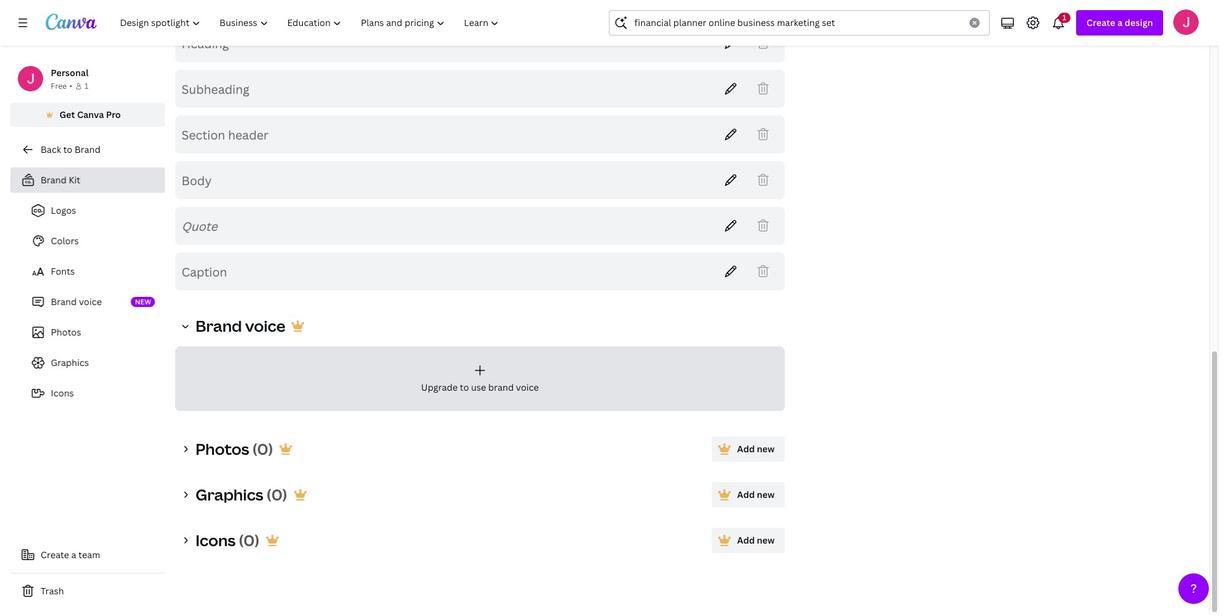 Task type: vqa. For each thing, say whether or not it's contained in the screenshot.
list on the left of the page
no



Task type: describe. For each thing, give the bounding box(es) containing it.
top level navigation element
[[112, 10, 510, 36]]

use
[[471, 382, 486, 394]]

add new for photos (0)
[[737, 443, 775, 455]]

Search search field
[[635, 11, 962, 35]]

photos link
[[20, 320, 165, 345]]

header
[[228, 127, 269, 143]]

brand left kit
[[41, 174, 67, 186]]

a for team
[[71, 549, 76, 561]]

voice inside brand kit list
[[79, 296, 102, 308]]

brand down caption
[[196, 316, 242, 337]]

quote button
[[182, 218, 710, 234]]

back to brand
[[41, 144, 100, 156]]

canva
[[77, 109, 104, 121]]

add for icons (0)
[[737, 535, 755, 547]]

brand kit list
[[10, 193, 165, 406]]

pro
[[106, 109, 121, 121]]

(0) for graphics (0)
[[267, 485, 287, 506]]

brand up brand kit link
[[75, 144, 100, 156]]

get canva pro
[[59, 109, 121, 121]]

new
[[135, 297, 151, 307]]

heading
[[182, 35, 229, 51]]

brand voice button
[[196, 316, 306, 337]]

subheading
[[182, 81, 250, 97]]

brand inside list
[[51, 296, 77, 308]]

section
[[182, 127, 225, 143]]

personal
[[51, 67, 89, 79]]

back
[[41, 144, 61, 156]]

logos link
[[20, 198, 165, 224]]

graphics for graphics
[[51, 357, 89, 369]]

add new button for icons (0)
[[712, 528, 785, 554]]

icons (0)
[[196, 530, 260, 551]]

section header
[[182, 127, 269, 143]]

brand kit link
[[10, 168, 165, 193]]

new for photos (0)
[[757, 443, 775, 455]]

upgrade to use brand voice
[[421, 382, 539, 394]]

photos (0)
[[196, 439, 273, 460]]

add new for graphics (0)
[[737, 489, 775, 501]]

new for graphics (0)
[[757, 489, 775, 501]]

colors link
[[20, 229, 165, 254]]

heading button
[[182, 35, 710, 51]]

brand kit
[[41, 174, 80, 186]]

graphics (0)
[[196, 485, 287, 506]]

add for graphics (0)
[[737, 489, 755, 501]]

colors
[[51, 235, 79, 247]]

voice inside button
[[516, 382, 539, 394]]

to for back
[[63, 144, 72, 156]]

get canva pro button
[[10, 103, 165, 127]]

trash link
[[10, 579, 165, 605]]

1 horizontal spatial brand voice
[[196, 316, 285, 337]]

icons link
[[20, 381, 165, 406]]

team
[[78, 549, 100, 561]]

add for photos (0)
[[737, 443, 755, 455]]

kit
[[69, 174, 80, 186]]

fonts link
[[20, 259, 165, 285]]

brand
[[488, 382, 514, 394]]

body
[[182, 172, 212, 188]]

trash
[[41, 586, 64, 598]]

create for create a design
[[1087, 17, 1116, 29]]



Task type: locate. For each thing, give the bounding box(es) containing it.
create inside dropdown button
[[1087, 17, 1116, 29]]

design
[[1125, 17, 1153, 29]]

get
[[59, 109, 75, 121]]

to right back
[[63, 144, 72, 156]]

1 horizontal spatial photos
[[196, 439, 249, 460]]

to for upgrade
[[460, 382, 469, 394]]

0 horizontal spatial icons
[[51, 387, 74, 399]]

1 vertical spatial add new button
[[712, 528, 785, 554]]

0 vertical spatial graphics
[[51, 357, 89, 369]]

icons
[[51, 387, 74, 399], [196, 530, 236, 551]]

icons inside brand kit list
[[51, 387, 74, 399]]

1 vertical spatial brand voice
[[196, 316, 285, 337]]

0 vertical spatial add
[[737, 443, 755, 455]]

caption button
[[182, 264, 710, 280]]

create left the team
[[41, 549, 69, 561]]

1 horizontal spatial create
[[1087, 17, 1116, 29]]

to inside button
[[460, 382, 469, 394]]

1 add from the top
[[737, 443, 755, 455]]

1 add new from the top
[[737, 443, 775, 455]]

upgrade to use brand voice button
[[175, 347, 785, 412]]

0 horizontal spatial a
[[71, 549, 76, 561]]

photos inside brand kit list
[[51, 326, 81, 338]]

2 vertical spatial new
[[757, 535, 775, 547]]

icons for icons (0)
[[196, 530, 236, 551]]

1 horizontal spatial voice
[[245, 316, 285, 337]]

create left design
[[1087, 17, 1116, 29]]

1 horizontal spatial graphics
[[196, 485, 263, 506]]

1 horizontal spatial icons
[[196, 530, 236, 551]]

(0) for icons (0)
[[239, 530, 260, 551]]

0 vertical spatial a
[[1118, 17, 1123, 29]]

2 add new from the top
[[737, 489, 775, 501]]

add new button for graphics (0)
[[712, 483, 785, 508]]

a left design
[[1118, 17, 1123, 29]]

(0)
[[252, 439, 273, 460], [267, 485, 287, 506], [239, 530, 260, 551]]

caption
[[182, 264, 227, 280]]

create
[[1087, 17, 1116, 29], [41, 549, 69, 561]]

photos up graphics (0)
[[196, 439, 249, 460]]

0 vertical spatial voice
[[79, 296, 102, 308]]

create a design
[[1087, 17, 1153, 29]]

None search field
[[609, 10, 990, 36]]

add new
[[737, 443, 775, 455], [737, 489, 775, 501], [737, 535, 775, 547]]

graphics
[[51, 357, 89, 369], [196, 485, 263, 506]]

2 vertical spatial (0)
[[239, 530, 260, 551]]

1 new from the top
[[757, 443, 775, 455]]

graphics link
[[20, 351, 165, 376]]

0 horizontal spatial brand voice
[[51, 296, 102, 308]]

1 vertical spatial graphics
[[196, 485, 263, 506]]

brand voice
[[51, 296, 102, 308], [196, 316, 285, 337]]

brand
[[75, 144, 100, 156], [41, 174, 67, 186], [51, 296, 77, 308], [196, 316, 242, 337]]

fonts
[[51, 265, 75, 278]]

logos
[[51, 204, 76, 217]]

0 vertical spatial new
[[757, 443, 775, 455]]

a inside dropdown button
[[1118, 17, 1123, 29]]

free
[[51, 81, 67, 91]]

create a team
[[41, 549, 100, 561]]

1 vertical spatial photos
[[196, 439, 249, 460]]

section header button
[[182, 127, 710, 143]]

free •
[[51, 81, 72, 91]]

2 add from the top
[[737, 489, 755, 501]]

quote
[[182, 218, 217, 234]]

1
[[84, 81, 88, 91]]

1 vertical spatial add
[[737, 489, 755, 501]]

add
[[737, 443, 755, 455], [737, 489, 755, 501], [737, 535, 755, 547]]

1 vertical spatial to
[[460, 382, 469, 394]]

0 vertical spatial to
[[63, 144, 72, 156]]

1 horizontal spatial a
[[1118, 17, 1123, 29]]

a for design
[[1118, 17, 1123, 29]]

0 vertical spatial icons
[[51, 387, 74, 399]]

0 vertical spatial create
[[1087, 17, 1116, 29]]

icons down graphics link
[[51, 387, 74, 399]]

brand voice inside brand kit list
[[51, 296, 102, 308]]

2 horizontal spatial voice
[[516, 382, 539, 394]]

icons for icons
[[51, 387, 74, 399]]

new for icons (0)
[[757, 535, 775, 547]]

add new inside popup button
[[737, 443, 775, 455]]

graphics for graphics (0)
[[196, 485, 263, 506]]

0 vertical spatial add new button
[[712, 483, 785, 508]]

1 horizontal spatial to
[[460, 382, 469, 394]]

(0) down graphics (0)
[[239, 530, 260, 551]]

1 vertical spatial icons
[[196, 530, 236, 551]]

add new button
[[712, 483, 785, 508], [712, 528, 785, 554]]

2 vertical spatial add new
[[737, 535, 775, 547]]

subheading button
[[182, 81, 710, 97]]

0 vertical spatial photos
[[51, 326, 81, 338]]

0 horizontal spatial to
[[63, 144, 72, 156]]

0 vertical spatial (0)
[[252, 439, 273, 460]]

0 vertical spatial brand voice
[[51, 296, 102, 308]]

1 vertical spatial create
[[41, 549, 69, 561]]

photos for photos
[[51, 326, 81, 338]]

create a design button
[[1077, 10, 1163, 36]]

1 vertical spatial new
[[757, 489, 775, 501]]

new element
[[131, 297, 155, 307]]

brand down the fonts at the top left
[[51, 296, 77, 308]]

icons down graphics (0)
[[196, 530, 236, 551]]

graphics inside graphics link
[[51, 357, 89, 369]]

2 add new button from the top
[[712, 528, 785, 554]]

create inside button
[[41, 549, 69, 561]]

to left use
[[460, 382, 469, 394]]

back to brand link
[[10, 137, 165, 163]]

0 horizontal spatial create
[[41, 549, 69, 561]]

a left the team
[[71, 549, 76, 561]]

0 horizontal spatial graphics
[[51, 357, 89, 369]]

photos up graphics link
[[51, 326, 81, 338]]

3 add from the top
[[737, 535, 755, 547]]

1 vertical spatial (0)
[[267, 485, 287, 506]]

photos for photos (0)
[[196, 439, 249, 460]]

(0) up graphics (0)
[[252, 439, 273, 460]]

(0) for photos (0)
[[252, 439, 273, 460]]

a
[[1118, 17, 1123, 29], [71, 549, 76, 561]]

james peterson image
[[1174, 10, 1199, 35]]

voice
[[79, 296, 102, 308], [245, 316, 285, 337], [516, 382, 539, 394]]

0 vertical spatial add new
[[737, 443, 775, 455]]

graphics down photos link
[[51, 357, 89, 369]]

0 horizontal spatial photos
[[51, 326, 81, 338]]

a inside button
[[71, 549, 76, 561]]

2 new from the top
[[757, 489, 775, 501]]

new inside popup button
[[757, 443, 775, 455]]

add new button
[[712, 437, 785, 462]]

to
[[63, 144, 72, 156], [460, 382, 469, 394]]

add inside popup button
[[737, 443, 755, 455]]

create a team button
[[10, 543, 165, 568]]

graphics up icons (0)
[[196, 485, 263, 506]]

create for create a team
[[41, 549, 69, 561]]

(0) down photos (0)
[[267, 485, 287, 506]]

photos
[[51, 326, 81, 338], [196, 439, 249, 460]]

•
[[69, 81, 72, 91]]

1 vertical spatial voice
[[245, 316, 285, 337]]

0 horizontal spatial voice
[[79, 296, 102, 308]]

add new for icons (0)
[[737, 535, 775, 547]]

1 add new button from the top
[[712, 483, 785, 508]]

3 add new from the top
[[737, 535, 775, 547]]

1 vertical spatial add new
[[737, 489, 775, 501]]

3 new from the top
[[757, 535, 775, 547]]

body button
[[182, 172, 710, 188]]

1 vertical spatial a
[[71, 549, 76, 561]]

new
[[757, 443, 775, 455], [757, 489, 775, 501], [757, 535, 775, 547]]

upgrade
[[421, 382, 458, 394]]

2 vertical spatial add
[[737, 535, 755, 547]]

2 vertical spatial voice
[[516, 382, 539, 394]]



